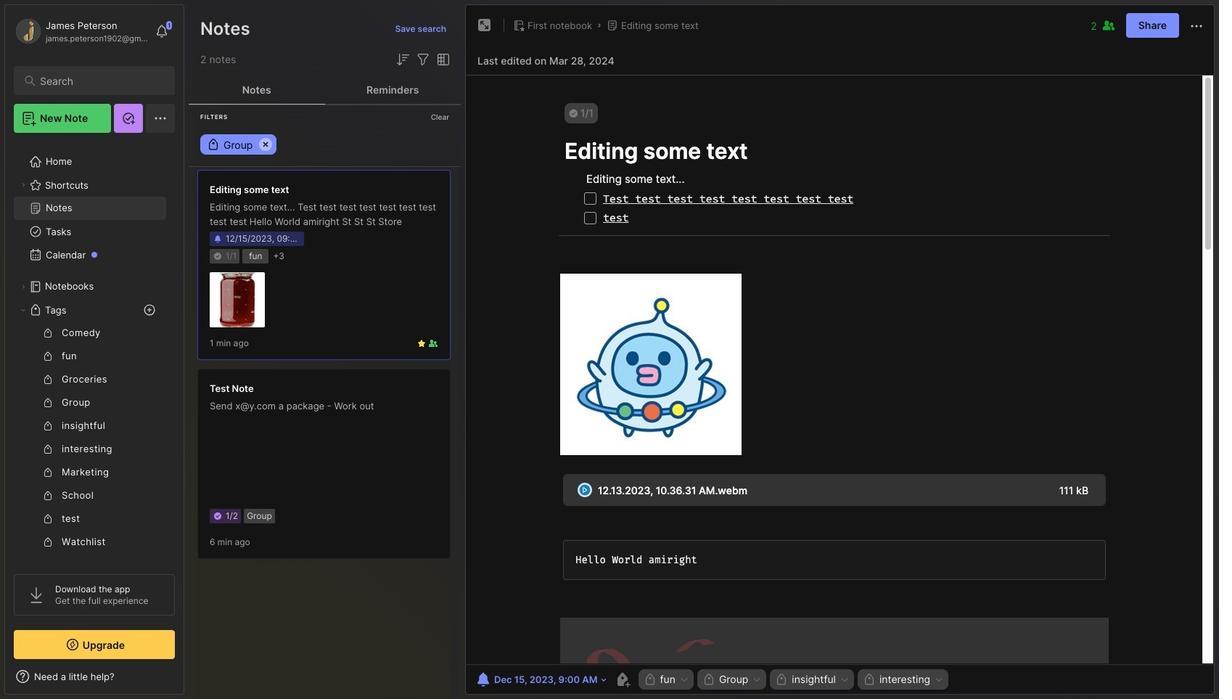Task type: vqa. For each thing, say whether or not it's contained in the screenshot.
Add filters Icon
yes



Task type: locate. For each thing, give the bounding box(es) containing it.
fun Tag actions field
[[676, 675, 690, 685]]

interesting Tag actions field
[[931, 675, 945, 685]]

add filters image
[[415, 51, 432, 68]]

tab list
[[189, 76, 461, 105]]

more actions image
[[1189, 17, 1206, 35]]

click to collapse image
[[183, 672, 194, 690]]

Note Editor text field
[[466, 75, 1215, 664]]

expand notebooks image
[[19, 282, 28, 291]]

add tag image
[[614, 671, 631, 688]]

tree
[[5, 142, 184, 656]]

None search field
[[40, 72, 162, 89]]

group
[[14, 322, 166, 601]]

View options field
[[432, 51, 452, 68]]

Sort options field
[[394, 51, 412, 68]]

thumbnail image
[[210, 272, 265, 327]]

Group Tag actions field
[[749, 675, 763, 685]]

main element
[[0, 0, 189, 699]]



Task type: describe. For each thing, give the bounding box(es) containing it.
More actions field
[[1189, 16, 1206, 35]]

Account field
[[14, 17, 148, 46]]

Add filters field
[[415, 51, 432, 68]]

insightful Tag actions field
[[836, 675, 850, 685]]

tree inside main element
[[5, 142, 184, 656]]

none search field inside main element
[[40, 72, 162, 89]]

WHAT'S NEW field
[[5, 665, 184, 688]]

Edit reminder field
[[473, 670, 608, 690]]

Search text field
[[40, 74, 162, 88]]

expand note image
[[476, 17, 494, 34]]

note window element
[[465, 4, 1216, 699]]

group inside main element
[[14, 322, 166, 601]]

expand tags image
[[19, 306, 28, 314]]



